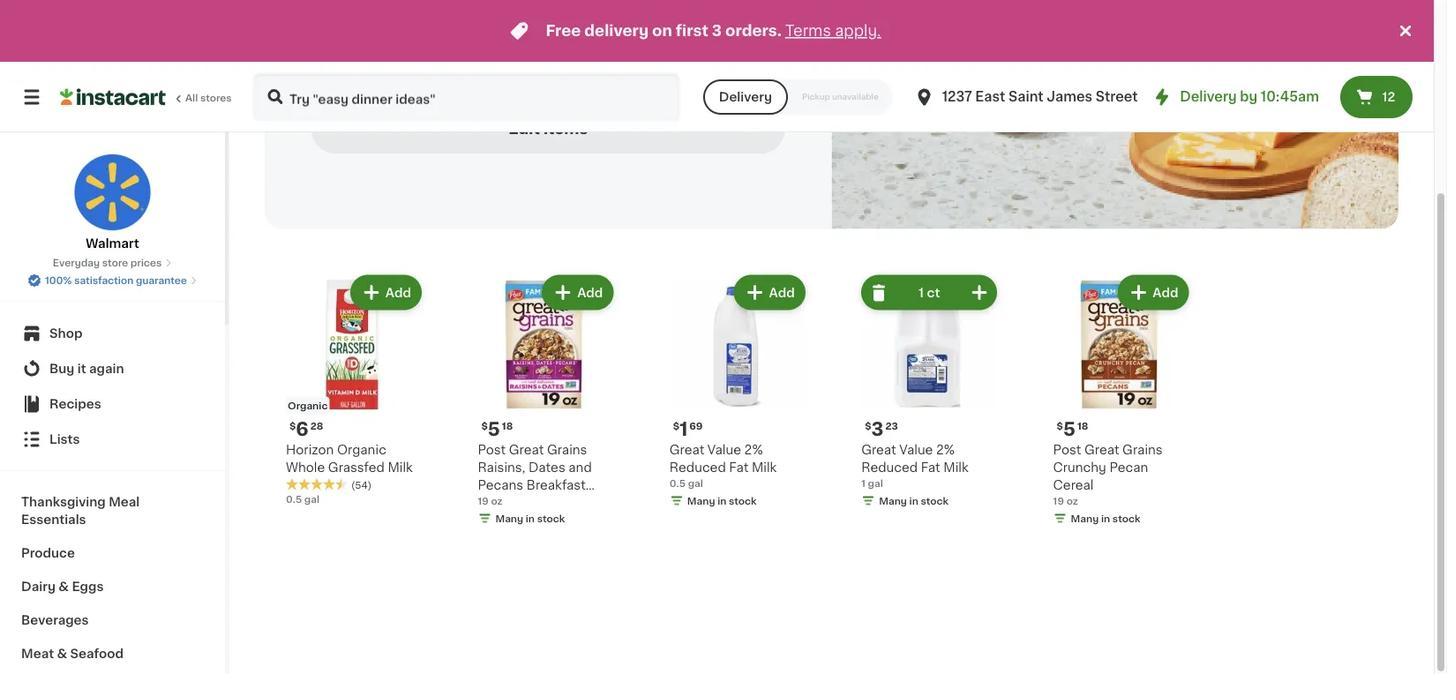 Task type: vqa. For each thing, say whether or not it's contained in the screenshot.
items
yes



Task type: describe. For each thing, give the bounding box(es) containing it.
gal for 1
[[688, 479, 704, 489]]

stock for great value 2% reduced fat milk 1 gal
[[921, 497, 949, 506]]

stock down breakfast
[[537, 514, 565, 524]]

in for post great grains crunchy pecan cereal 19 oz
[[1102, 514, 1111, 524]]

great value 2% reduced fat milk 1 gal
[[862, 444, 969, 489]]

to
[[356, 83, 369, 95]]

great inside the post great grains raisins, dates and pecans breakfast cereal
[[509, 444, 544, 456]]

stock for great value 2% reduced fat milk 0.5 gal
[[729, 497, 757, 506]]

great inside post great grains crunchy pecan cereal 19 oz
[[1085, 444, 1120, 456]]

12
[[1383, 91, 1396, 103]]

dairy & eggs link
[[11, 570, 215, 604]]

turtle
[[390, 44, 428, 56]]

dairy
[[21, 581, 56, 593]]

prices
[[131, 258, 162, 268]]

limited time offer region
[[0, 0, 1396, 62]]

buy
[[372, 83, 396, 95]]

terms apply. link
[[786, 23, 882, 38]]

fat for 1
[[730, 462, 749, 474]]

product group containing 6
[[279, 272, 426, 544]]

delivery for delivery
[[719, 91, 772, 103]]

big
[[442, 83, 462, 95]]

in down breakfast
[[526, 514, 535, 524]]

1237 east saint james street
[[943, 90, 1139, 103]]

fat for 3
[[921, 462, 941, 474]]

$ for post great grains crunchy pecan cereal 19 oz
[[1057, 421, 1064, 431]]

0 horizontal spatial 0.5
[[286, 495, 302, 505]]

10:45am
[[1261, 90, 1320, 103]]

18 for post great grains raisins, dates and pecans breakfast cereal
[[502, 421, 513, 431]]

$ 6 28
[[290, 421, 324, 439]]

add button for post great grains crunchy pecan cereal
[[1120, 277, 1188, 309]]

recipes link
[[11, 387, 215, 422]]

things
[[312, 83, 353, 95]]

19 oz
[[478, 497, 503, 506]]

1 vertical spatial 1
[[680, 421, 688, 439]]

2% for 3
[[937, 444, 955, 456]]

delivery for delivery by 10:45am
[[1181, 90, 1237, 103]]

1237 east saint james street button
[[914, 72, 1139, 122]]

1 inside great value 2% reduced fat milk 1 gal
[[862, 479, 866, 489]]

great inside great value 2% reduced fat milk 1 gal
[[862, 444, 897, 456]]

5 for post great grains crunchy pecan cereal
[[1064, 421, 1076, 439]]

post great grains crunchy pecan cereal 19 oz
[[1054, 444, 1163, 506]]

meal
[[109, 496, 140, 509]]

1 ct
[[919, 287, 941, 299]]

19 inside post great grains crunchy pecan cereal 19 oz
[[1054, 497, 1065, 506]]

remove great value 2% reduced fat milk image
[[869, 282, 890, 304]]

whole
[[286, 462, 325, 474]]

28
[[311, 421, 324, 431]]

milk for 1
[[752, 462, 777, 474]]

& for meat
[[57, 648, 67, 660]]

pecans
[[478, 479, 524, 492]]

100%
[[45, 276, 72, 286]]

dates
[[529, 462, 566, 474]]

guarantee
[[136, 276, 187, 286]]

thanksgiving meal essentials link
[[11, 486, 215, 537]]

grassfed
[[328, 462, 385, 474]]

3 inside limited time offer region
[[712, 23, 722, 38]]

orders.
[[726, 23, 782, 38]]

23
[[886, 421, 899, 431]]

buy
[[49, 363, 74, 375]]

on
[[653, 23, 673, 38]]

dairy & eggs
[[21, 581, 104, 593]]

stores
[[200, 93, 232, 103]]

meat
[[21, 648, 54, 660]]

(54)
[[351, 481, 372, 491]]

recipes
[[49, 398, 101, 411]]

5 product group from the left
[[1047, 272, 1193, 544]]

100% satisfaction guarantee
[[45, 276, 187, 286]]

12 button
[[1341, 76, 1414, 118]]

everyday store prices link
[[53, 256, 172, 270]]

grains for dates
[[547, 444, 588, 456]]

cereal inside post great grains crunchy pecan cereal 19 oz
[[1054, 479, 1094, 492]]

terms
[[786, 23, 832, 38]]

raisins,
[[478, 462, 526, 474]]

street
[[1096, 90, 1139, 103]]

horizon organic whole grassfed milk
[[286, 444, 413, 474]]

post for post great grains raisins, dates and pecans breakfast cereal
[[478, 444, 506, 456]]

$ inside $ 6 28
[[290, 421, 296, 431]]

many for great value 2% reduced fat milk 0.5 gal
[[688, 497, 716, 506]]

add for great value 2% reduced fat milk
[[769, 287, 795, 299]]

things to buy for my big party! edit items
[[312, 83, 588, 137]]

eggs
[[72, 581, 104, 593]]

add for post great grains raisins, dates and pecans breakfast cereal
[[578, 287, 603, 299]]

great value 2% reduced fat milk 0.5 gal
[[670, 444, 777, 489]]

my
[[419, 83, 439, 95]]

pecan
[[1110, 462, 1149, 474]]

by
[[1241, 90, 1258, 103]]

produce
[[21, 547, 75, 560]]

breakfast
[[527, 479, 586, 492]]

buy it again
[[49, 363, 124, 375]]

oz inside post great grains crunchy pecan cereal 19 oz
[[1067, 497, 1079, 506]]

$ 5 18 for post great grains raisins, dates and pecans breakfast cereal
[[482, 421, 513, 439]]

lists link
[[11, 422, 215, 457]]

thanksgiving
[[21, 496, 106, 509]]

meat & seafood
[[21, 648, 124, 660]]

ct
[[927, 287, 941, 299]]

18 for post great grains crunchy pecan cereal
[[1078, 421, 1089, 431]]

all stores
[[185, 93, 232, 103]]

2% for 1
[[745, 444, 764, 456]]

all
[[185, 93, 198, 103]]

terry turtle
[[354, 44, 428, 56]]

james
[[1047, 90, 1093, 103]]

for
[[399, 83, 416, 95]]

crunchy
[[1054, 462, 1107, 474]]



Task type: locate. For each thing, give the bounding box(es) containing it.
$ for great value 2% reduced fat milk 0.5 gal
[[673, 421, 680, 431]]

1 vertical spatial 3
[[872, 421, 884, 439]]

post for post great grains crunchy pecan cereal 19 oz
[[1054, 444, 1082, 456]]

2 2% from the left
[[937, 444, 955, 456]]

2 value from the left
[[900, 444, 934, 456]]

milk inside great value 2% reduced fat milk 1 gal
[[944, 462, 969, 474]]

None search field
[[253, 72, 681, 122]]

grains up and
[[547, 444, 588, 456]]

2 grains from the left
[[1123, 444, 1163, 456]]

1 horizontal spatial oz
[[1067, 497, 1079, 506]]

1 2% from the left
[[745, 444, 764, 456]]

19
[[478, 497, 489, 506], [1054, 497, 1065, 506]]

oz down crunchy
[[1067, 497, 1079, 506]]

many in stock for post great grains crunchy pecan cereal 19 oz
[[1071, 514, 1141, 524]]

2 18 from the left
[[1078, 421, 1089, 431]]

free
[[546, 23, 581, 38]]

$ for great value 2% reduced fat milk 1 gal
[[865, 421, 872, 431]]

walmart logo image
[[74, 154, 151, 231]]

many in stock for great value 2% reduced fat milk 1 gal
[[880, 497, 949, 506]]

1 horizontal spatial 5
[[1064, 421, 1076, 439]]

1 down $ 3 23 at the bottom of page
[[862, 479, 866, 489]]

0 horizontal spatial 5
[[488, 421, 500, 439]]

many in stock for great value 2% reduced fat milk 0.5 gal
[[688, 497, 757, 506]]

2 oz from the left
[[1067, 497, 1079, 506]]

$ 3 23
[[865, 421, 899, 439]]

1 product group from the left
[[279, 272, 426, 544]]

5 for post great grains raisins, dates and pecans breakfast cereal
[[488, 421, 500, 439]]

walmart
[[86, 237, 139, 250]]

2 product group from the left
[[471, 272, 617, 544]]

again
[[89, 363, 124, 375]]

1237
[[943, 90, 973, 103]]

18 up crunchy
[[1078, 421, 1089, 431]]

product group
[[279, 272, 426, 544], [471, 272, 617, 544], [663, 272, 809, 544], [855, 272, 1001, 544], [1047, 272, 1193, 544]]

& left eggs
[[59, 581, 69, 593]]

5 up "raisins," at the bottom left of page
[[488, 421, 500, 439]]

reduced down $ 1 69
[[670, 462, 726, 474]]

shop link
[[11, 316, 215, 351]]

1 horizontal spatial organic
[[337, 444, 387, 456]]

add button for great value 2% reduced fat milk
[[736, 277, 804, 309]]

shop
[[49, 328, 82, 340]]

organic inside horizon organic whole grassfed milk
[[337, 444, 387, 456]]

many down 19 oz
[[496, 514, 524, 524]]

2 19 from the left
[[1054, 497, 1065, 506]]

0 vertical spatial 0.5
[[670, 479, 686, 489]]

saint
[[1009, 90, 1044, 103]]

essentials
[[21, 514, 86, 526]]

edit items button
[[312, 105, 785, 154]]

delivery down orders.
[[719, 91, 772, 103]]

1 vertical spatial 0.5
[[286, 495, 302, 505]]

0.5 down 'whole'
[[286, 495, 302, 505]]

gal down $ 3 23 at the bottom of page
[[868, 479, 884, 489]]

delivery
[[585, 23, 649, 38]]

horizon
[[286, 444, 334, 456]]

value
[[708, 444, 742, 456], [900, 444, 934, 456]]

0 vertical spatial 3
[[712, 23, 722, 38]]

0 horizontal spatial reduced
[[670, 462, 726, 474]]

1 horizontal spatial cereal
[[1054, 479, 1094, 492]]

1 horizontal spatial milk
[[752, 462, 777, 474]]

1 horizontal spatial 1
[[862, 479, 866, 489]]

post
[[478, 444, 506, 456], [1054, 444, 1082, 456]]

0 horizontal spatial post
[[478, 444, 506, 456]]

1 horizontal spatial 0.5
[[670, 479, 686, 489]]

in for great value 2% reduced fat milk 1 gal
[[910, 497, 919, 506]]

grains for pecan
[[1123, 444, 1163, 456]]

gal inside great value 2% reduced fat milk 0.5 gal
[[688, 479, 704, 489]]

great up crunchy
[[1085, 444, 1120, 456]]

0 horizontal spatial 3
[[712, 23, 722, 38]]

2 reduced from the left
[[862, 462, 918, 474]]

milk
[[388, 462, 413, 474], [752, 462, 777, 474], [944, 462, 969, 474]]

Search field
[[254, 74, 679, 120]]

$ left 28
[[290, 421, 296, 431]]

add button for horizon organic whole grassfed milk
[[352, 277, 420, 309]]

19 down pecans
[[478, 497, 489, 506]]

delivery by 10:45am link
[[1152, 87, 1320, 108]]

2 add button from the left
[[544, 277, 612, 309]]

post inside the post great grains raisins, dates and pecans breakfast cereal
[[478, 444, 506, 456]]

1 $ from the left
[[290, 421, 296, 431]]

&
[[59, 581, 69, 593], [57, 648, 67, 660]]

value for 3
[[900, 444, 934, 456]]

many in stock down great value 2% reduced fat milk 1 gal
[[880, 497, 949, 506]]

cereal inside the post great grains raisins, dates and pecans breakfast cereal
[[478, 497, 518, 509]]

3 right first
[[712, 23, 722, 38]]

many for great value 2% reduced fat milk 1 gal
[[880, 497, 907, 506]]

organic up grassfed
[[337, 444, 387, 456]]

reduced inside great value 2% reduced fat milk 0.5 gal
[[670, 462, 726, 474]]

$ inside $ 3 23
[[865, 421, 872, 431]]

1 5 from the left
[[488, 421, 500, 439]]

$ 1 69
[[673, 421, 703, 439]]

value inside great value 2% reduced fat milk 0.5 gal
[[708, 444, 742, 456]]

$ inside $ 1 69
[[673, 421, 680, 431]]

cereal down pecans
[[478, 497, 518, 509]]

3 milk from the left
[[944, 462, 969, 474]]

3 left 23
[[872, 421, 884, 439]]

fat inside great value 2% reduced fat milk 1 gal
[[921, 462, 941, 474]]

reduced for 3
[[862, 462, 918, 474]]

4 add from the left
[[1153, 287, 1179, 299]]

1
[[919, 287, 924, 299], [680, 421, 688, 439], [862, 479, 866, 489]]

many in stock down post great grains crunchy pecan cereal 19 oz
[[1071, 514, 1141, 524]]

stock down post great grains crunchy pecan cereal 19 oz
[[1113, 514, 1141, 524]]

great inside great value 2% reduced fat milk 0.5 gal
[[670, 444, 705, 456]]

value inside great value 2% reduced fat milk 1 gal
[[900, 444, 934, 456]]

beverages link
[[11, 604, 215, 637]]

69
[[690, 421, 703, 431]]

add button
[[352, 277, 420, 309], [544, 277, 612, 309], [736, 277, 804, 309], [1120, 277, 1188, 309]]

1 horizontal spatial 18
[[1078, 421, 1089, 431]]

2% inside great value 2% reduced fat milk 0.5 gal
[[745, 444, 764, 456]]

0 vertical spatial organic
[[288, 401, 328, 411]]

in down great value 2% reduced fat milk 0.5 gal
[[718, 497, 727, 506]]

organic
[[288, 401, 328, 411], [337, 444, 387, 456]]

terry
[[354, 44, 387, 56]]

1 left ct
[[919, 287, 924, 299]]

reduced inside great value 2% reduced fat milk 1 gal
[[862, 462, 918, 474]]

0 horizontal spatial 2%
[[745, 444, 764, 456]]

add for horizon organic whole grassfed milk
[[386, 287, 411, 299]]

0 horizontal spatial 19
[[478, 497, 489, 506]]

2 horizontal spatial gal
[[868, 479, 884, 489]]

oz down pecans
[[491, 497, 503, 506]]

reduced
[[670, 462, 726, 474], [862, 462, 918, 474]]

gal for 3
[[868, 479, 884, 489]]

many down great value 2% reduced fat milk 0.5 gal
[[688, 497, 716, 506]]

everyday store prices
[[53, 258, 162, 268]]

2 fat from the left
[[921, 462, 941, 474]]

0 horizontal spatial 1
[[680, 421, 688, 439]]

3 add button from the left
[[736, 277, 804, 309]]

1 milk from the left
[[388, 462, 413, 474]]

1 horizontal spatial post
[[1054, 444, 1082, 456]]

add
[[386, 287, 411, 299], [578, 287, 603, 299], [769, 287, 795, 299], [1153, 287, 1179, 299]]

and
[[569, 462, 592, 474]]

it
[[77, 363, 86, 375]]

0 vertical spatial 1
[[919, 287, 924, 299]]

6
[[296, 421, 309, 439]]

grains up pecan in the right bottom of the page
[[1123, 444, 1163, 456]]

increment quantity of great value 2% reduced fat milk image
[[970, 282, 991, 304]]

gal down $ 1 69
[[688, 479, 704, 489]]

1 vertical spatial cereal
[[478, 497, 518, 509]]

3 $ from the left
[[673, 421, 680, 431]]

1 add from the left
[[386, 287, 411, 299]]

post up crunchy
[[1054, 444, 1082, 456]]

delivery by 10:45am
[[1181, 90, 1320, 103]]

delivery inside button
[[719, 91, 772, 103]]

0 horizontal spatial delivery
[[719, 91, 772, 103]]

beverages
[[21, 614, 89, 627]]

store
[[102, 258, 128, 268]]

many down post great grains crunchy pecan cereal 19 oz
[[1071, 514, 1099, 524]]

0.5 gal
[[286, 495, 320, 505]]

in down great value 2% reduced fat milk 1 gal
[[910, 497, 919, 506]]

1 horizontal spatial 3
[[872, 421, 884, 439]]

$ 5 18 up "raisins," at the bottom left of page
[[482, 421, 513, 439]]

1 horizontal spatial value
[[900, 444, 934, 456]]

& inside meat & seafood link
[[57, 648, 67, 660]]

$ left '69'
[[673, 421, 680, 431]]

$
[[290, 421, 296, 431], [482, 421, 488, 431], [673, 421, 680, 431], [865, 421, 872, 431], [1057, 421, 1064, 431]]

2%
[[745, 444, 764, 456], [937, 444, 955, 456]]

2 $ 5 18 from the left
[[1057, 421, 1089, 439]]

4 product group from the left
[[855, 272, 1001, 544]]

3 product group from the left
[[663, 272, 809, 544]]

1 reduced from the left
[[670, 462, 726, 474]]

0 horizontal spatial grains
[[547, 444, 588, 456]]

free delivery on first 3 orders. terms apply.
[[546, 23, 882, 38]]

milk inside great value 2% reduced fat milk 0.5 gal
[[752, 462, 777, 474]]

19 down crunchy
[[1054, 497, 1065, 506]]

0.5
[[670, 479, 686, 489], [286, 495, 302, 505]]

$ 5 18 up crunchy
[[1057, 421, 1089, 439]]

2 vertical spatial 1
[[862, 479, 866, 489]]

$ left 23
[[865, 421, 872, 431]]

0 horizontal spatial fat
[[730, 462, 749, 474]]

seafood
[[70, 648, 124, 660]]

2 horizontal spatial milk
[[944, 462, 969, 474]]

delivery button
[[703, 79, 788, 115]]

1 vertical spatial organic
[[337, 444, 387, 456]]

value for 1
[[708, 444, 742, 456]]

1 grains from the left
[[547, 444, 588, 456]]

4 add button from the left
[[1120, 277, 1188, 309]]

add button for post great grains raisins, dates and pecans breakfast cereal
[[544, 277, 612, 309]]

stock for post great grains crunchy pecan cereal 19 oz
[[1113, 514, 1141, 524]]

1 post from the left
[[478, 444, 506, 456]]

1 vertical spatial &
[[57, 648, 67, 660]]

1 oz from the left
[[491, 497, 503, 506]]

1 horizontal spatial 19
[[1054, 497, 1065, 506]]

0 horizontal spatial 18
[[502, 421, 513, 431]]

grains
[[547, 444, 588, 456], [1123, 444, 1163, 456]]

walmart link
[[74, 154, 151, 253]]

stock down great value 2% reduced fat milk 0.5 gal
[[729, 497, 757, 506]]

0 horizontal spatial cereal
[[478, 497, 518, 509]]

1 horizontal spatial delivery
[[1181, 90, 1237, 103]]

thanksgiving meal essentials
[[21, 496, 140, 526]]

gal
[[688, 479, 704, 489], [868, 479, 884, 489], [304, 495, 320, 505]]

& right meat
[[57, 648, 67, 660]]

great up dates
[[509, 444, 544, 456]]

product group containing 1
[[663, 272, 809, 544]]

reduced down $ 3 23 at the bottom of page
[[862, 462, 918, 474]]

stock down great value 2% reduced fat milk 1 gal
[[921, 497, 949, 506]]

reduced for 1
[[670, 462, 726, 474]]

0 vertical spatial &
[[59, 581, 69, 593]]

2% inside great value 2% reduced fat milk 1 gal
[[937, 444, 955, 456]]

many
[[688, 497, 716, 506], [880, 497, 907, 506], [496, 514, 524, 524], [1071, 514, 1099, 524]]

1 value from the left
[[708, 444, 742, 456]]

0 horizontal spatial oz
[[491, 497, 503, 506]]

1 horizontal spatial $ 5 18
[[1057, 421, 1089, 439]]

2 5 from the left
[[1064, 421, 1076, 439]]

party!
[[465, 83, 502, 95]]

$ up crunchy
[[1057, 421, 1064, 431]]

$ 5 18 for post great grains crunchy pecan cereal
[[1057, 421, 1089, 439]]

0.5 down $ 1 69
[[670, 479, 686, 489]]

many in stock
[[688, 497, 757, 506], [880, 497, 949, 506], [496, 514, 565, 524], [1071, 514, 1141, 524]]

grains inside the post great grains raisins, dates and pecans breakfast cereal
[[547, 444, 588, 456]]

5
[[488, 421, 500, 439], [1064, 421, 1076, 439]]

100% satisfaction guarantee button
[[27, 270, 198, 288]]

delivery left by
[[1181, 90, 1237, 103]]

0 horizontal spatial milk
[[388, 462, 413, 474]]

edit
[[509, 122, 540, 137]]

items
[[544, 122, 588, 137]]

cereal
[[1054, 479, 1094, 492], [478, 497, 518, 509]]

1 add button from the left
[[352, 277, 420, 309]]

everyday
[[53, 258, 100, 268]]

★★★★★
[[286, 479, 348, 491], [286, 479, 348, 491]]

0 horizontal spatial $ 5 18
[[482, 421, 513, 439]]

1 horizontal spatial fat
[[921, 462, 941, 474]]

apply.
[[835, 23, 882, 38]]

0 horizontal spatial gal
[[304, 495, 320, 505]]

all stores link
[[60, 72, 233, 122]]

2 add from the left
[[578, 287, 603, 299]]

4 great from the left
[[1085, 444, 1120, 456]]

& for dairy
[[59, 581, 69, 593]]

oz
[[491, 497, 503, 506], [1067, 497, 1079, 506]]

1 fat from the left
[[730, 462, 749, 474]]

3 great from the left
[[862, 444, 897, 456]]

1 19 from the left
[[478, 497, 489, 506]]

1 horizontal spatial reduced
[[862, 462, 918, 474]]

gal down 'whole'
[[304, 495, 320, 505]]

east
[[976, 90, 1006, 103]]

fat inside great value 2% reduced fat milk 0.5 gal
[[730, 462, 749, 474]]

instacart logo image
[[60, 87, 166, 108]]

18
[[502, 421, 513, 431], [1078, 421, 1089, 431]]

delivery
[[1181, 90, 1237, 103], [719, 91, 772, 103]]

meat & seafood link
[[11, 637, 215, 671]]

0 vertical spatial cereal
[[1054, 479, 1094, 492]]

gal inside great value 2% reduced fat milk 1 gal
[[868, 479, 884, 489]]

2 great from the left
[[670, 444, 705, 456]]

great
[[509, 444, 544, 456], [670, 444, 705, 456], [862, 444, 897, 456], [1085, 444, 1120, 456]]

cereal down crunchy
[[1054, 479, 1094, 492]]

2 milk from the left
[[752, 462, 777, 474]]

post great grains raisins, dates and pecans breakfast cereal
[[478, 444, 592, 509]]

5 $ from the left
[[1057, 421, 1064, 431]]

organic up 28
[[288, 401, 328, 411]]

$ up "raisins," at the bottom left of page
[[482, 421, 488, 431]]

grains inside post great grains crunchy pecan cereal 19 oz
[[1123, 444, 1163, 456]]

add for post great grains crunchy pecan cereal
[[1153, 287, 1179, 299]]

0 horizontal spatial organic
[[288, 401, 328, 411]]

2 post from the left
[[1054, 444, 1082, 456]]

first
[[676, 23, 709, 38]]

18 up "raisins," at the bottom left of page
[[502, 421, 513, 431]]

1 $ 5 18 from the left
[[482, 421, 513, 439]]

1 18 from the left
[[502, 421, 513, 431]]

in down post great grains crunchy pecan cereal 19 oz
[[1102, 514, 1111, 524]]

in for great value 2% reduced fat milk 0.5 gal
[[718, 497, 727, 506]]

1 horizontal spatial gal
[[688, 479, 704, 489]]

1 horizontal spatial grains
[[1123, 444, 1163, 456]]

5 up crunchy
[[1064, 421, 1076, 439]]

1 left '69'
[[680, 421, 688, 439]]

2 horizontal spatial 1
[[919, 287, 924, 299]]

service type group
[[703, 79, 893, 115]]

stock
[[729, 497, 757, 506], [921, 497, 949, 506], [537, 514, 565, 524], [1113, 514, 1141, 524]]

1 horizontal spatial 2%
[[937, 444, 955, 456]]

& inside 'dairy & eggs' link
[[59, 581, 69, 593]]

buy it again link
[[11, 351, 215, 387]]

many in stock down breakfast
[[496, 514, 565, 524]]

great down $ 1 69
[[670, 444, 705, 456]]

0.5 inside great value 2% reduced fat milk 0.5 gal
[[670, 479, 686, 489]]

great down $ 3 23 at the bottom of page
[[862, 444, 897, 456]]

many for post great grains crunchy pecan cereal 19 oz
[[1071, 514, 1099, 524]]

0 horizontal spatial value
[[708, 444, 742, 456]]

1 great from the left
[[509, 444, 544, 456]]

milk inside horizon organic whole grassfed milk
[[388, 462, 413, 474]]

milk for 3
[[944, 462, 969, 474]]

many in stock down great value 2% reduced fat milk 0.5 gal
[[688, 497, 757, 506]]

2 $ from the left
[[482, 421, 488, 431]]

product group containing 3
[[855, 272, 1001, 544]]

3 add from the left
[[769, 287, 795, 299]]

lists
[[49, 433, 80, 446]]

4 $ from the left
[[865, 421, 872, 431]]

post inside post great grains crunchy pecan cereal 19 oz
[[1054, 444, 1082, 456]]

post up "raisins," at the bottom left of page
[[478, 444, 506, 456]]

many down great value 2% reduced fat milk 1 gal
[[880, 497, 907, 506]]



